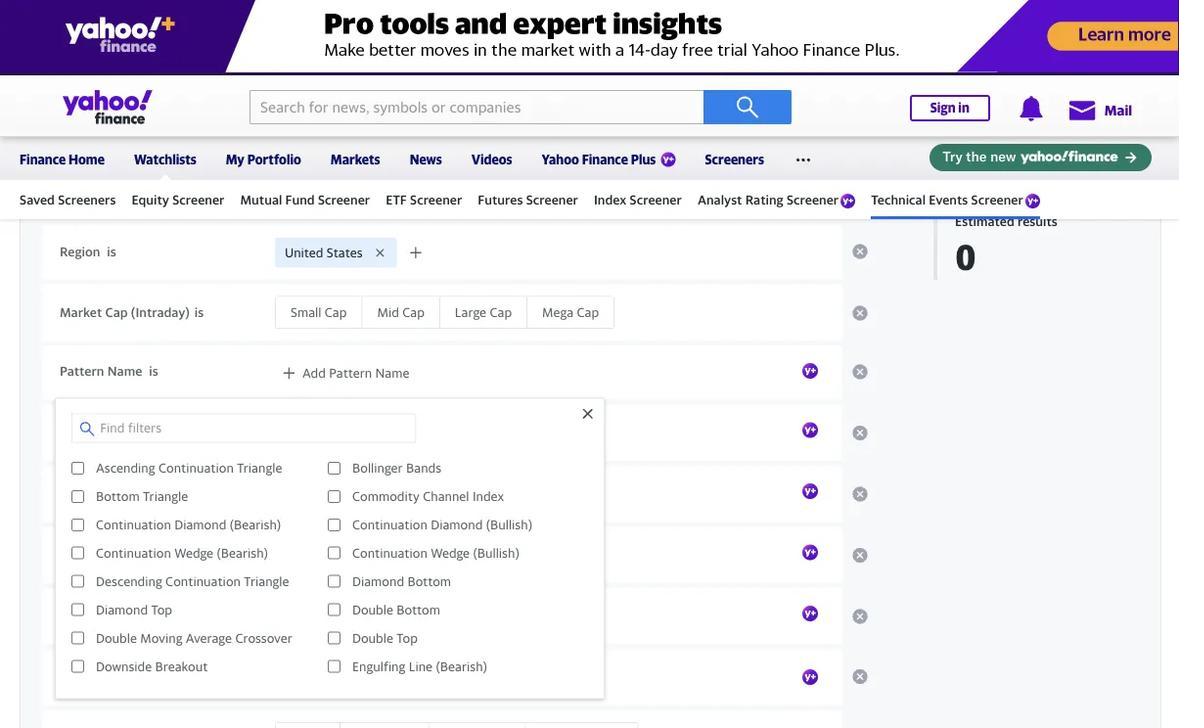 Task type: vqa. For each thing, say whether or not it's contained in the screenshot.
Top to the left
yes



Task type: locate. For each thing, give the bounding box(es) containing it.
mid up add pattern name
[[377, 305, 399, 320]]

bottom for diamond bottom
[[408, 573, 452, 589]]

pattern right add
[[329, 365, 372, 380]]

1 horizontal spatial mail
[[1105, 102, 1133, 118]]

futures
[[478, 192, 523, 207]]

mail link
[[107, 57, 131, 72], [1068, 92, 1133, 127]]

mid inside 'button'
[[377, 305, 399, 320]]

2 wedge from the left
[[431, 545, 470, 560]]

double up the double top
[[353, 602, 394, 617]]

mutual fund screener
[[240, 192, 370, 207]]

3 term from the left
[[501, 486, 529, 502]]

0 horizontal spatial price
[[60, 548, 89, 563]]

term inside 'button'
[[501, 486, 529, 502]]

all screeners link
[[20, 149, 122, 169]]

continuation wedge (bearish)
[[96, 545, 268, 560]]

0 vertical spatial mail link
[[107, 57, 131, 72]]

index
[[594, 192, 627, 207], [473, 488, 505, 504]]

term right short
[[326, 486, 355, 502]]

mail link down 49 on the right top of page
[[1068, 92, 1133, 127]]

s&p 500 link
[[20, 80, 69, 95]]

(bearish) up descending continuation triangle
[[217, 545, 268, 560]]

home up 500
[[41, 57, 76, 72]]

0 horizontal spatial mail
[[107, 57, 131, 72]]

1 vertical spatial triangle
[[143, 488, 188, 504]]

0 vertical spatial mail
[[107, 57, 131, 72]]

continuation down commodity
[[353, 517, 428, 532]]

0 horizontal spatial in
[[389, 201, 399, 214]]

3 cap from the left
[[403, 305, 425, 320]]

0 horizontal spatial wedge
[[175, 545, 214, 560]]

search
[[485, 57, 524, 72]]

mid term
[[385, 486, 439, 502]]

index down yahoo finance plus "link"
[[594, 192, 627, 207]]

1 vertical spatial top
[[397, 630, 418, 645]]

remove price period image
[[853, 548, 868, 563]]

top up the "moving"
[[151, 602, 172, 617]]

2 cap from the left
[[325, 305, 347, 320]]

bottom down diamond bottom
[[397, 602, 441, 617]]

2 vertical spatial (bearish)
[[436, 658, 488, 674]]

1 horizontal spatial term
[[410, 486, 439, 502]]

expected
[[60, 662, 114, 677]]

cap for mega
[[577, 305, 599, 320]]

1 yahoo finance premium logo image from the left
[[841, 194, 856, 209]]

cap inside the mid cap 'button'
[[403, 305, 425, 320]]

5 cap from the left
[[577, 305, 599, 320]]

etf
[[386, 192, 407, 207]]

name down 'mid cap'
[[375, 365, 410, 380]]

term for mid term
[[410, 486, 439, 502]]

outlook
[[60, 425, 108, 440]]

bottom down ascending
[[96, 488, 140, 504]]

top for diamond top
[[151, 602, 172, 617]]

500
[[46, 80, 69, 95]]

equity screener
[[132, 192, 225, 207]]

screeners
[[44, 149, 122, 169], [705, 152, 765, 167], [58, 192, 116, 207]]

markets
[[984, 57, 1026, 70]]

1 term from the left
[[326, 486, 355, 502]]

0 vertical spatial home
[[41, 57, 76, 72]]

wedge
[[175, 545, 214, 560], [431, 545, 470, 560]]

top down reversal
[[397, 630, 418, 645]]

(bearish)
[[230, 517, 281, 532], [217, 545, 268, 560], [436, 658, 488, 674]]

build
[[42, 198, 76, 215]]

triangle up crossover
[[244, 573, 289, 589]]

news link up the "etf screener"
[[410, 139, 442, 176]]

below
[[265, 198, 305, 215]]

premium yahoo finance logo image
[[661, 152, 676, 167]]

all screeners /
[[20, 149, 135, 169]]

1 vertical spatial mail
[[1105, 102, 1133, 118]]

line
[[409, 658, 433, 674]]

cap for small
[[325, 305, 347, 320]]

usd
[[402, 201, 424, 214]]

price
[[60, 548, 89, 563], [118, 662, 147, 677]]

small
[[291, 305, 321, 320]]

remove market cap (intraday) image
[[853, 305, 868, 321]]

cap right market
[[105, 305, 128, 320]]

screener right rating
[[787, 192, 839, 207]]

yahoo finance premium logo image left technical
[[841, 194, 856, 209]]

screener down yahoo
[[526, 192, 579, 207]]

all
[[20, 149, 40, 169]]

bottom for double bottom
[[397, 602, 441, 617]]

(bearish) down short term button
[[230, 517, 281, 532]]

diamond down 'descending'
[[96, 602, 148, 617]]

yahoo finance premium logo image
[[841, 194, 856, 209], [1026, 194, 1041, 209]]

1 horizontal spatial mail link
[[1068, 92, 1133, 127]]

cap left large
[[403, 305, 425, 320]]

screener up 'fund'
[[247, 149, 317, 169]]

fund
[[285, 192, 315, 207]]

1 horizontal spatial index
[[594, 192, 627, 207]]

2 term from the left
[[410, 486, 439, 502]]

screener down markets
[[318, 192, 370, 207]]

cap for market
[[105, 305, 128, 320]]

remove pattern name image
[[853, 364, 868, 380]]

1 horizontal spatial name
[[375, 365, 410, 380]]

Search for news, symbols or companies text field
[[250, 90, 704, 124]]

finance
[[226, 57, 270, 72], [20, 152, 66, 167], [582, 152, 628, 167]]

mega
[[542, 305, 574, 320]]

None checkbox
[[72, 490, 84, 503], [328, 490, 341, 503], [72, 518, 84, 531], [72, 546, 84, 559], [328, 546, 341, 559], [72, 575, 84, 588], [328, 575, 341, 588], [328, 603, 341, 616], [72, 631, 84, 644], [328, 631, 341, 644], [72, 660, 84, 673], [328, 660, 341, 673], [72, 490, 84, 503], [328, 490, 341, 503], [72, 518, 84, 531], [72, 546, 84, 559], [328, 546, 341, 559], [72, 575, 84, 588], [328, 575, 341, 588], [328, 603, 341, 616], [72, 631, 84, 644], [328, 631, 341, 644], [72, 660, 84, 673], [328, 660, 341, 673]]

diamond up continuation wedge (bearish)
[[175, 517, 227, 532]]

yahoo finance premium logo image up results
[[1026, 194, 1041, 209]]

saved
[[20, 192, 55, 207]]

0 horizontal spatial finance
[[20, 152, 66, 167]]

downside breakout
[[96, 658, 208, 674]]

bearish button
[[344, 417, 416, 448]]

1 vertical spatial price
[[118, 662, 147, 677]]

continuation inside 'button'
[[291, 609, 366, 624]]

mutual fund screener link
[[240, 183, 370, 216]]

pattern
[[60, 364, 104, 379], [329, 365, 372, 380]]

price period is
[[60, 548, 143, 563]]

finance inside "link"
[[582, 152, 628, 167]]

term down bands
[[410, 486, 439, 502]]

outlook is
[[60, 425, 120, 440]]

diamond top
[[96, 602, 172, 617]]

cap inside mega cap button
[[577, 305, 599, 320]]

close image
[[579, 405, 596, 422]]

1 vertical spatial index
[[473, 488, 505, 504]]

1 horizontal spatial finance
[[226, 57, 270, 72]]

double up engulfing
[[353, 630, 394, 645]]

2 vertical spatial bottom
[[397, 602, 441, 617]]

0 horizontal spatial news
[[163, 57, 194, 72]]

1 horizontal spatial price
[[118, 662, 147, 677]]

top
[[151, 602, 172, 617], [397, 630, 418, 645]]

mail right the home link
[[107, 57, 131, 72]]

remove region image
[[853, 244, 868, 260]]

2 horizontal spatial in
[[1056, 57, 1066, 70]]

screeners up the analyst
[[705, 152, 765, 167]]

search link
[[485, 57, 524, 72]]

wedge up descending continuation triangle
[[175, 545, 214, 560]]

screeners inside "link"
[[58, 192, 116, 207]]

2 vertical spatial triangle
[[244, 573, 289, 589]]

united
[[285, 245, 324, 260]]

1 vertical spatial news link
[[410, 139, 442, 176]]

0 vertical spatial news link
[[163, 57, 194, 72]]

cap
[[105, 305, 128, 320], [325, 305, 347, 320], [403, 305, 425, 320], [490, 305, 512, 320], [577, 305, 599, 320]]

2 horizontal spatial finance
[[582, 152, 628, 167]]

more... link
[[625, 57, 665, 72]]

0 horizontal spatial news link
[[163, 57, 194, 72]]

news left finance link at the left of page
[[163, 57, 194, 72]]

1 vertical spatial (bearish)
[[217, 545, 268, 560]]

small cap
[[291, 305, 347, 320]]

remove expected price % move image
[[853, 669, 868, 685]]

screener down premium yahoo finance logo on the top of page
[[630, 192, 682, 207]]

screeners down all screeners / in the top of the page
[[58, 192, 116, 207]]

saved screeners link
[[20, 183, 116, 216]]

cap inside small cap button
[[325, 305, 347, 320]]

news up the "etf screener"
[[410, 152, 442, 167]]

triangle up continuation diamond (bearish)
[[143, 488, 188, 504]]

russell 2000 link
[[597, 80, 672, 95]]

commodity
[[353, 488, 420, 504]]

is right frame
[[132, 486, 141, 502]]

1 vertical spatial (bullish)
[[473, 545, 520, 560]]

screener right etf
[[410, 192, 462, 207]]

1 vertical spatial bottom
[[408, 573, 452, 589]]

trend change type is
[[60, 609, 184, 624]]

navigation
[[0, 134, 1180, 219]]

4 cap from the left
[[490, 305, 512, 320]]

bottom down continuation wedge (bullish)
[[408, 573, 452, 589]]

crude oil link
[[790, 80, 844, 95]]

is right '(intraday)'
[[195, 305, 204, 320]]

in left 1
[[1056, 57, 1066, 70]]

None checkbox
[[72, 461, 84, 474], [328, 461, 341, 474], [328, 518, 341, 531], [72, 603, 84, 616], [72, 461, 84, 474], [328, 461, 341, 474], [328, 518, 341, 531], [72, 603, 84, 616]]

continuation up the double top
[[291, 609, 366, 624]]

untitled
[[179, 149, 244, 169]]

descending
[[96, 573, 162, 589]]

in for currency in usd
[[389, 201, 399, 214]]

1 vertical spatial in
[[959, 100, 970, 116]]

analyst
[[698, 192, 742, 207]]

mid inside button
[[385, 486, 407, 502]]

index right channel
[[473, 488, 505, 504]]

continuation
[[159, 460, 234, 475], [96, 517, 171, 532], [353, 517, 428, 532], [96, 545, 171, 560], [353, 545, 428, 560], [166, 573, 241, 589], [291, 609, 366, 624]]

0 vertical spatial top
[[151, 602, 172, 617]]

mid term button
[[370, 478, 455, 509]]

yahoo finance premium logo image inside technical events screener link
[[1026, 194, 1041, 209]]

continuation down bottom triangle
[[96, 517, 171, 532]]

average
[[186, 630, 232, 645]]

crossover
[[236, 630, 293, 645]]

cap inside large cap button
[[490, 305, 512, 320]]

0 vertical spatial news
[[163, 57, 194, 72]]

0 horizontal spatial top
[[151, 602, 172, 617]]

(intraday)
[[131, 305, 190, 320]]

triangle down find filters field
[[237, 460, 282, 475]]

continuation for continuation diamond (bullish)
[[353, 517, 428, 532]]

weekly button
[[335, 540, 406, 571]]

try the new yahoo finance image
[[930, 144, 1152, 171]]

0 vertical spatial triangle
[[237, 460, 282, 475]]

in left usd
[[389, 201, 399, 214]]

0 vertical spatial bottom
[[96, 488, 140, 504]]

0 vertical spatial in
[[1056, 57, 1066, 70]]

double bottom
[[353, 602, 441, 617]]

continuation up 'descending'
[[96, 545, 171, 560]]

0 vertical spatial mid
[[377, 305, 399, 320]]

price left "%"
[[118, 662, 147, 677]]

filters
[[222, 198, 262, 215]]

dow 30
[[212, 80, 257, 95]]

1 vertical spatial home
[[69, 152, 105, 167]]

0 horizontal spatial mail link
[[107, 57, 131, 72]]

continuation for continuation wedge (bearish)
[[96, 545, 171, 560]]

entertainment
[[370, 57, 453, 72]]

1 vertical spatial mid
[[385, 486, 407, 502]]

2 yahoo finance premium logo image from the left
[[1026, 194, 1041, 209]]

1 horizontal spatial in
[[959, 100, 970, 116]]

news inside navigation
[[410, 152, 442, 167]]

cap right mega
[[577, 305, 599, 320]]

0 horizontal spatial name
[[107, 364, 142, 379]]

mobile link
[[555, 57, 594, 72]]

1 horizontal spatial news
[[410, 152, 442, 167]]

continuation up diamond bottom
[[353, 545, 428, 560]]

dow
[[212, 80, 238, 95]]

frame
[[92, 486, 129, 502]]

0 vertical spatial (bullish)
[[486, 517, 533, 532]]

top for double top
[[397, 630, 418, 645]]

mail link right the home link
[[107, 57, 131, 72]]

0 horizontal spatial pattern
[[60, 364, 104, 379]]

mail
[[107, 57, 131, 72], [1105, 102, 1133, 118]]

finance home
[[20, 152, 105, 167]]

mid for mid cap
[[377, 305, 399, 320]]

wedge down continuation diamond (bullish)
[[431, 545, 470, 560]]

cap right "small"
[[325, 305, 347, 320]]

1 horizontal spatial wedge
[[431, 545, 470, 560]]

(bearish) for continuation diamond (bearish)
[[230, 517, 281, 532]]

remove outlook image
[[853, 425, 868, 441]]

finance for finance home
[[20, 152, 66, 167]]

price left period
[[60, 548, 89, 563]]

double for double moving average crossover
[[96, 630, 137, 645]]

states
[[327, 245, 363, 260]]

mega cap button
[[528, 297, 614, 328]]

double moving average crossover
[[96, 630, 293, 645]]

0 vertical spatial index
[[594, 192, 627, 207]]

None text field
[[275, 664, 383, 691]]

1 horizontal spatial yahoo finance premium logo image
[[1026, 194, 1041, 209]]

home link
[[14, 55, 76, 72]]

double down 'change'
[[96, 630, 137, 645]]

0 vertical spatial (bearish)
[[230, 517, 281, 532]]

(bearish) right line
[[436, 658, 488, 674]]

nasdaq link
[[405, 80, 449, 95]]

engulfing line (bearish)
[[353, 658, 488, 674]]

1 wedge from the left
[[175, 545, 214, 560]]

in
[[1056, 57, 1066, 70], [959, 100, 970, 116], [389, 201, 399, 214]]

in right sign
[[959, 100, 970, 116]]

0 horizontal spatial yahoo finance premium logo image
[[841, 194, 856, 209]]

mail left 'next' icon
[[1105, 102, 1133, 118]]

cap right large
[[490, 305, 512, 320]]

2 horizontal spatial term
[[501, 486, 529, 502]]

short term
[[291, 486, 355, 502]]

1 vertical spatial news
[[410, 152, 442, 167]]

finance link
[[226, 57, 270, 72]]

news link
[[163, 57, 194, 72], [410, 139, 442, 176]]

u.s.
[[962, 57, 981, 70]]

type
[[144, 609, 172, 624]]

diamond down weekly button
[[353, 573, 405, 589]]

engulfing
[[353, 658, 406, 674]]

home up saved screeners
[[69, 152, 105, 167]]

mid for mid term
[[385, 486, 407, 502]]

1 vertical spatial mail link
[[1068, 92, 1133, 127]]

/
[[127, 149, 135, 169]]

double for double bottom
[[353, 602, 394, 617]]

home inside navigation
[[69, 152, 105, 167]]

news link left finance link at the left of page
[[163, 57, 194, 72]]

downside
[[96, 658, 152, 674]]

1 cap from the left
[[105, 305, 128, 320]]

estimated results 0
[[956, 213, 1058, 278]]

continuation for continuation diamond (bearish)
[[96, 517, 171, 532]]

pattern down market
[[60, 364, 104, 379]]

continuation up continuation diamond (bearish)
[[159, 460, 234, 475]]

screeners up saved screeners
[[44, 149, 122, 169]]

0 horizontal spatial term
[[326, 486, 355, 502]]

1 horizontal spatial top
[[397, 630, 418, 645]]

term right long
[[501, 486, 529, 502]]

pattern name is
[[60, 364, 158, 379]]

yahoo finance premium logo image inside analyst rating screener link
[[841, 194, 856, 209]]

triangle for descending continuation triangle
[[244, 573, 289, 589]]

mid down bollinger bands
[[385, 486, 407, 502]]

add pattern name
[[302, 365, 410, 380]]

more...
[[625, 57, 665, 72]]

name down the market cap (intraday) is on the left of page
[[107, 364, 142, 379]]

2 vertical spatial in
[[389, 201, 399, 214]]

bands
[[406, 460, 442, 475]]



Task type: describe. For each thing, give the bounding box(es) containing it.
wedge for (bullish)
[[431, 545, 470, 560]]

yahoo finance premium logo image for technical events screener
[[1026, 194, 1041, 209]]

videos
[[472, 152, 513, 167]]

(bearish) for continuation wedge (bearish)
[[217, 545, 268, 560]]

bullish button
[[276, 417, 344, 448]]

double for double top
[[353, 630, 394, 645]]

continuation for the continuation 'button' at the bottom left of the page
[[291, 609, 366, 624]]

breakout
[[155, 658, 208, 674]]

continuation down continuation wedge (bearish)
[[166, 573, 241, 589]]

bollinger
[[353, 460, 403, 475]]

reversal
[[396, 609, 445, 624]]

mid cap button
[[363, 297, 440, 328]]

market cap (intraday) is
[[60, 305, 204, 320]]

bullish
[[291, 425, 329, 440]]

remove time frame image
[[853, 487, 868, 502]]

sign
[[931, 100, 956, 116]]

wedge for (bearish)
[[175, 545, 214, 560]]

(bullish) for continuation diamond (bullish)
[[486, 517, 533, 532]]

78.47
[[790, 101, 824, 116]]

nasdaq
[[405, 80, 449, 95]]

screener up estimated
[[972, 192, 1024, 207]]

sign in link
[[910, 95, 990, 121]]

screeners for all screeners /
[[44, 149, 122, 169]]

s&p 500
[[20, 80, 69, 95]]

hour
[[1077, 57, 1101, 70]]

events
[[929, 192, 969, 207]]

finance for finance link at the left of page
[[226, 57, 270, 72]]

next image
[[1135, 91, 1164, 120]]

stocks
[[80, 198, 124, 215]]

navigation containing finance home
[[0, 134, 1180, 219]]

term for long term
[[501, 486, 529, 502]]

watchlists
[[134, 152, 197, 167]]

screeners for saved screeners
[[58, 192, 116, 207]]

saved screeners
[[20, 192, 116, 207]]

search image
[[736, 95, 760, 119]]

analyst rating screener link
[[698, 183, 856, 216]]

is right region
[[107, 244, 116, 259]]

large
[[455, 305, 487, 320]]

0 vertical spatial price
[[60, 548, 89, 563]]

entertainment link
[[370, 57, 453, 72]]

portfolio
[[247, 152, 301, 167]]

long term button
[[455, 478, 544, 509]]

equity
[[132, 192, 169, 207]]

1
[[1068, 57, 1074, 70]]

Find filters field
[[73, 414, 415, 442]]

notifications image
[[1019, 96, 1044, 121]]

1 horizontal spatial pattern
[[329, 365, 372, 380]]

yahoo finance plus link
[[542, 139, 676, 180]]

my
[[226, 152, 245, 167]]

trend
[[60, 609, 94, 624]]

index inside navigation
[[594, 192, 627, 207]]

descending continuation triangle
[[96, 573, 289, 589]]

new
[[140, 149, 175, 169]]

49
[[1103, 57, 1116, 70]]

minutes
[[1119, 57, 1160, 70]]

expected price % move
[[60, 662, 197, 677]]

bearish
[[359, 425, 402, 440]]

advertisement region
[[233, 0, 946, 37]]

finance home link
[[20, 139, 105, 176]]

weekly
[[350, 548, 391, 563]]

crude
[[790, 80, 825, 95]]

u.s. markets close in 1 hour 49 minutes
[[962, 57, 1160, 70]]

bollinger bands
[[353, 460, 442, 475]]

videos link
[[472, 139, 513, 176]]

united states
[[285, 245, 363, 260]]

bottom triangle
[[96, 488, 188, 504]]

continuation wedge (bullish)
[[353, 545, 520, 560]]

is right period
[[134, 548, 143, 563]]

(bearish) for engulfing line (bearish)
[[436, 658, 488, 674]]

futures screener
[[478, 192, 579, 207]]

channel
[[423, 488, 470, 504]]

screener down untitled
[[173, 192, 225, 207]]

small cap button
[[276, 297, 363, 328]]

0
[[956, 236, 977, 278]]

term for short term
[[326, 486, 355, 502]]

diamond down channel
[[431, 517, 483, 532]]

(bullish) for continuation wedge (bullish)
[[473, 545, 520, 560]]

in for sign in
[[959, 100, 970, 116]]

russell
[[597, 80, 638, 95]]

analyst rating screener
[[698, 192, 839, 207]]

equity screener link
[[132, 183, 225, 216]]

ascending continuation triangle
[[96, 460, 282, 475]]

is right 'type'
[[175, 609, 184, 624]]

mutual
[[240, 192, 282, 207]]

estimated
[[956, 213, 1015, 228]]

0 horizontal spatial index
[[473, 488, 505, 504]]

is right outlook
[[111, 425, 120, 440]]

my portfolio
[[226, 152, 301, 167]]

screener
[[127, 198, 186, 215]]

etf screener link
[[386, 183, 462, 216]]

build stocks screener with filters below
[[42, 198, 305, 215]]

watchlists link
[[134, 139, 197, 180]]

previous image
[[1111, 91, 1140, 120]]

s&p
[[20, 80, 43, 95]]

continuation for continuation wedge (bullish)
[[353, 545, 428, 560]]

ascending
[[96, 460, 155, 475]]

technical events screener link
[[871, 183, 1041, 216]]

continuation diamond (bullish)
[[353, 517, 533, 532]]

currency
[[338, 201, 386, 214]]

reversal button
[[382, 601, 461, 632]]

russell 2000
[[597, 80, 672, 95]]

period
[[92, 548, 131, 563]]

remove trend change type image
[[853, 609, 868, 625]]

mid cap
[[377, 305, 425, 320]]

plus
[[631, 152, 656, 167]]

change
[[97, 609, 141, 624]]

cap for mid
[[403, 305, 425, 320]]

30
[[241, 80, 257, 95]]

is down '(intraday)'
[[149, 364, 158, 379]]

triangle for ascending continuation triangle
[[237, 460, 282, 475]]

yahoo finance plus
[[542, 152, 656, 167]]

markets
[[331, 152, 380, 167]]

etf screener
[[386, 192, 462, 207]]

yahoo finance premium logo image for analyst rating screener
[[841, 194, 856, 209]]

time frame is
[[60, 486, 141, 502]]

cap for large
[[490, 305, 512, 320]]

1 horizontal spatial news link
[[410, 139, 442, 176]]

with
[[189, 198, 219, 215]]



